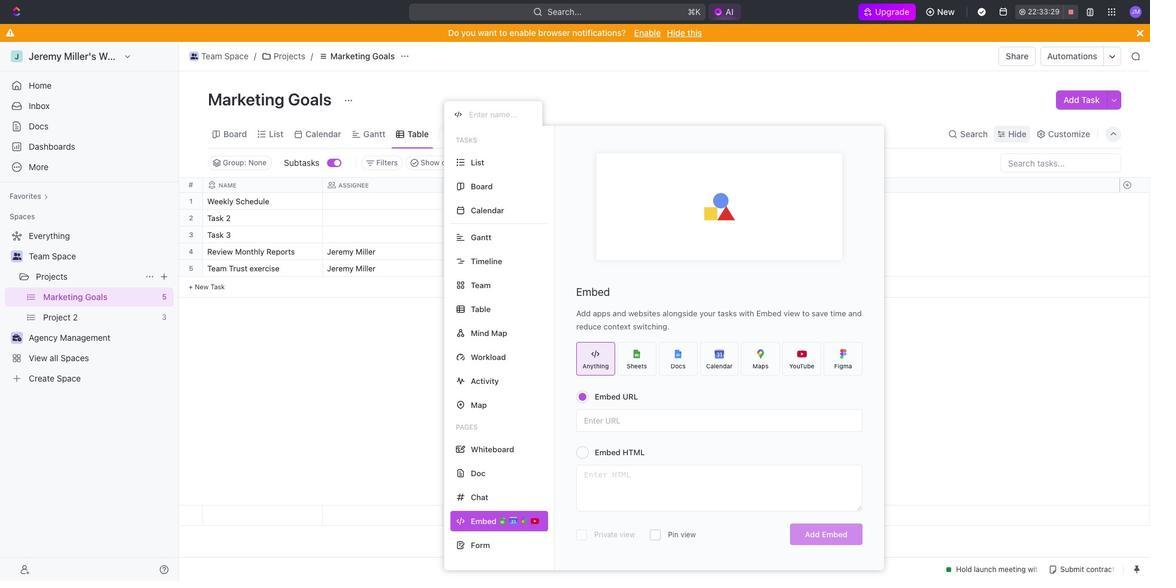 Task type: describe. For each thing, give the bounding box(es) containing it.
progress for review monthly reports
[[459, 248, 495, 256]]

weekly schedule
[[207, 197, 269, 206]]

1 vertical spatial table
[[471, 304, 491, 314]]

3 inside 1 2 3 4 5
[[189, 231, 193, 238]]

list link
[[267, 126, 283, 142]]

press space to select this row. row containing review monthly reports
[[203, 243, 802, 262]]

to inside add apps and websites alongside your tasks with embed view to save time and reduce context switching.
[[802, 309, 810, 318]]

Search tasks... text field
[[1001, 154, 1121, 172]]

set priority image
[[681, 261, 699, 279]]

new for new task
[[195, 283, 209, 291]]

0 horizontal spatial gantt
[[363, 129, 386, 139]]

mind
[[471, 328, 489, 338]]

show closed
[[421, 158, 465, 167]]

2 and from the left
[[849, 309, 862, 318]]

add task button
[[1057, 90, 1107, 110]]

5
[[189, 264, 193, 272]]

‎task 2
[[207, 213, 231, 223]]

in for review monthly reports
[[450, 248, 457, 256]]

home link
[[5, 76, 174, 95]]

to inside cell
[[450, 231, 459, 239]]

jeremy for review monthly reports
[[327, 247, 354, 256]]

exercise
[[250, 264, 280, 273]]

trust
[[229, 264, 247, 273]]

22:33:29
[[1028, 7, 1060, 16]]

in progress for review monthly reports
[[450, 248, 495, 256]]

reduce
[[576, 322, 602, 331]]

team trust exercise
[[207, 264, 280, 273]]

timeline
[[471, 256, 502, 266]]

Enter HTML text field
[[577, 466, 862, 511]]

customize
[[1048, 129, 1090, 139]]

dashboards
[[29, 141, 75, 152]]

yesterday
[[567, 264, 603, 273]]

1 horizontal spatial calendar
[[471, 205, 504, 215]]

review monthly reports
[[207, 247, 295, 256]]

0 vertical spatial team space link
[[186, 49, 252, 64]]

view inside add apps and websites alongside your tasks with embed view to save time and reduce context switching.
[[784, 309, 800, 318]]

view
[[459, 129, 479, 139]]

maps
[[753, 362, 769, 369]]

0 vertical spatial hide
[[667, 28, 685, 38]]

you
[[461, 28, 476, 38]]

press space to select this row. row containing team trust exercise
[[203, 260, 802, 279]]

gantt link
[[361, 126, 386, 142]]

miller for team trust exercise
[[356, 264, 376, 273]]

board link
[[221, 126, 247, 142]]

new for new
[[937, 7, 955, 17]]

press space to select this row. row containing weekly schedule
[[203, 193, 802, 211]]

jeremy miller cell for review monthly reports
[[323, 243, 443, 259]]

form
[[471, 540, 490, 550]]

add task
[[1064, 95, 1100, 105]]

1 vertical spatial marketing
[[208, 89, 285, 109]]

add for add task
[[1064, 95, 1080, 105]]

to do
[[450, 231, 471, 239]]

0 vertical spatial space
[[224, 51, 249, 61]]

1 horizontal spatial docs
[[671, 362, 686, 369]]

2 for ‎task
[[226, 213, 231, 223]]

in progress cell for review monthly reports
[[443, 243, 563, 259]]

add apps and websites alongside your tasks with embed view to save time and reduce context switching.
[[576, 309, 862, 331]]

add embed button
[[790, 524, 863, 545]]

notifications?
[[573, 28, 626, 38]]

yesterday 13:30
[[567, 264, 625, 273]]

apps
[[593, 309, 611, 318]]

0 vertical spatial table
[[408, 129, 429, 139]]

0 vertical spatial projects link
[[259, 49, 308, 64]]

1 vertical spatial map
[[471, 400, 487, 410]]

pin
[[668, 530, 679, 539]]

team space inside tree
[[29, 251, 76, 261]]

in for ‎task 2
[[450, 214, 457, 222]]

do you want to enable browser notifications? enable hide this
[[448, 28, 702, 38]]

embed inside add embed button
[[822, 530, 848, 539]]

press space to select this row. row containing ‎task 2
[[203, 210, 802, 228]]

reports
[[267, 247, 295, 256]]

activity
[[471, 376, 499, 386]]

2 horizontal spatial calendar
[[706, 362, 733, 369]]

1
[[190, 197, 193, 205]]

⌘k
[[688, 7, 701, 17]]

in progress cell for ‎task 2
[[443, 210, 563, 226]]

customize button
[[1033, 126, 1094, 142]]

0 vertical spatial marketing
[[331, 51, 370, 61]]

0 vertical spatial to
[[499, 28, 507, 38]]

projects inside tree
[[36, 271, 68, 282]]

in progress cell for team trust exercise
[[443, 260, 563, 276]]

press space to select this row. row containing task 3
[[203, 226, 802, 243]]

html
[[623, 448, 645, 457]]

upgrade
[[875, 7, 910, 17]]

#
[[189, 180, 193, 189]]

0 vertical spatial team space
[[201, 51, 249, 61]]

tasks
[[456, 136, 477, 144]]

hide button
[[994, 126, 1030, 142]]

your
[[700, 309, 716, 318]]

calendar link
[[303, 126, 341, 142]]

22:33:29 button
[[1015, 5, 1078, 19]]

search...
[[548, 7, 582, 17]]

enable
[[634, 28, 661, 38]]

0 vertical spatial map
[[491, 328, 507, 338]]

in progress for ‎task 2
[[450, 214, 495, 222]]

team space link inside tree
[[29, 247, 171, 266]]

sheets
[[627, 362, 647, 369]]

browser
[[538, 28, 570, 38]]

subtasks button
[[279, 153, 327, 173]]

progress for ‎task 2
[[459, 214, 495, 222]]

grid containing weekly schedule
[[179, 178, 1150, 526]]

favorites button
[[5, 189, 53, 204]]

jeremy miller cell for team trust exercise
[[323, 260, 443, 276]]

view for pin view
[[681, 530, 696, 539]]

marketing goals link
[[316, 49, 398, 64]]

subtasks
[[284, 158, 320, 168]]

4
[[189, 247, 193, 255]]

private
[[594, 530, 618, 539]]

schedule
[[236, 197, 269, 206]]

new button
[[921, 2, 962, 22]]

private view
[[594, 530, 635, 539]]

switching.
[[633, 322, 670, 331]]

2 for 1
[[189, 214, 193, 222]]

inbox
[[29, 101, 50, 111]]

embed for embed html
[[595, 448, 621, 457]]

anything
[[583, 362, 609, 369]]

in progress for team trust exercise
[[450, 265, 495, 273]]

1 vertical spatial goals
[[288, 89, 332, 109]]

save
[[812, 309, 828, 318]]

11/8/23
[[567, 247, 593, 256]]

home
[[29, 80, 52, 90]]



Task type: locate. For each thing, give the bounding box(es) containing it.
do
[[448, 28, 459, 38]]

1 miller from the top
[[356, 247, 376, 256]]

search button
[[945, 126, 992, 142]]

0 horizontal spatial user group image
[[12, 253, 21, 260]]

row group
[[179, 193, 203, 298], [203, 193, 802, 298], [1120, 193, 1150, 298], [1120, 506, 1150, 525]]

list inside list link
[[269, 129, 283, 139]]

0 horizontal spatial list
[[269, 129, 283, 139]]

2 in progress cell from the top
[[443, 210, 563, 226]]

Enter name... field
[[468, 109, 533, 120]]

add
[[1064, 95, 1080, 105], [576, 309, 591, 318], [805, 530, 820, 539]]

space
[[224, 51, 249, 61], [52, 251, 76, 261]]

calendar up subtasks button
[[306, 129, 341, 139]]

1 horizontal spatial table
[[471, 304, 491, 314]]

1 vertical spatial projects link
[[36, 267, 140, 286]]

1 progress from the top
[[459, 198, 495, 206]]

hide inside dropdown button
[[1008, 129, 1027, 139]]

pages
[[456, 423, 478, 431]]

0 horizontal spatial goals
[[288, 89, 332, 109]]

team
[[201, 51, 222, 61], [29, 251, 50, 261], [207, 264, 227, 273], [471, 280, 491, 290]]

1 vertical spatial marketing goals
[[208, 89, 335, 109]]

chat
[[471, 492, 488, 502]]

user group image
[[190, 53, 198, 59], [12, 253, 21, 260]]

task down ‎task
[[207, 230, 224, 240]]

marketing goals
[[331, 51, 395, 61], [208, 89, 335, 109]]

1 vertical spatial list
[[471, 157, 484, 167]]

4 in from the top
[[450, 265, 457, 273]]

new
[[937, 7, 955, 17], [195, 283, 209, 291]]

1 in progress from the top
[[450, 198, 495, 206]]

task for add task
[[1082, 95, 1100, 105]]

pin view
[[668, 530, 696, 539]]

time
[[831, 309, 846, 318]]

0 vertical spatial gantt
[[363, 129, 386, 139]]

3
[[226, 230, 231, 240], [189, 231, 193, 238]]

view left "save"
[[784, 309, 800, 318]]

jeremy miller cell
[[323, 243, 443, 259], [323, 260, 443, 276]]

0 vertical spatial board
[[223, 129, 247, 139]]

3 inside the press space to select this row. row
[[226, 230, 231, 240]]

1 vertical spatial user group image
[[12, 253, 21, 260]]

press space to select this row. row containing 3
[[179, 226, 203, 243]]

1 vertical spatial add
[[576, 309, 591, 318]]

1 vertical spatial to
[[450, 231, 459, 239]]

hide right search
[[1008, 129, 1027, 139]]

figma
[[834, 362, 852, 369]]

projects link
[[259, 49, 308, 64], [36, 267, 140, 286]]

0 vertical spatial list
[[269, 129, 283, 139]]

embed for embed
[[576, 286, 610, 298]]

1 horizontal spatial to
[[499, 28, 507, 38]]

0 vertical spatial add
[[1064, 95, 1080, 105]]

whiteboard
[[471, 444, 514, 454]]

context
[[604, 322, 631, 331]]

set priority image
[[681, 244, 699, 262]]

progress
[[459, 198, 495, 206], [459, 214, 495, 222], [459, 248, 495, 256], [459, 265, 495, 273]]

1 vertical spatial task
[[207, 230, 224, 240]]

do
[[461, 231, 471, 239]]

set priority element
[[681, 244, 699, 262], [681, 261, 699, 279]]

url
[[623, 392, 638, 401]]

tree inside sidebar navigation
[[5, 226, 174, 388]]

1 vertical spatial projects
[[36, 271, 68, 282]]

review
[[207, 247, 233, 256]]

2 set priority element from the top
[[681, 261, 699, 279]]

automations button
[[1042, 47, 1104, 65]]

miller
[[356, 247, 376, 256], [356, 264, 376, 273]]

‎task
[[207, 213, 224, 223]]

0 horizontal spatial table
[[408, 129, 429, 139]]

inbox link
[[5, 96, 174, 116]]

2 right ‎task
[[226, 213, 231, 223]]

1 horizontal spatial space
[[224, 51, 249, 61]]

0 horizontal spatial 2
[[189, 214, 193, 222]]

press space to select this row. row containing 1
[[179, 193, 203, 210]]

alongside
[[663, 309, 698, 318]]

row
[[203, 178, 802, 193]]

normal priority element
[[681, 194, 798, 211]]

set priority element for 11/8/23
[[681, 244, 699, 262]]

new down review
[[195, 283, 209, 291]]

to right want
[[499, 28, 507, 38]]

0 vertical spatial user group image
[[190, 53, 198, 59]]

docs right sheets on the right bottom of page
[[671, 362, 686, 369]]

add embed
[[805, 530, 848, 539]]

in progress cell
[[443, 193, 563, 209], [443, 210, 563, 226], [443, 243, 563, 259], [443, 260, 563, 276]]

calendar
[[306, 129, 341, 139], [471, 205, 504, 215], [706, 362, 733, 369]]

search
[[960, 129, 988, 139]]

to do cell
[[443, 226, 563, 243]]

0 horizontal spatial map
[[471, 400, 487, 410]]

favorites
[[10, 192, 41, 201]]

1 in from the top
[[450, 198, 457, 206]]

0 horizontal spatial projects link
[[36, 267, 140, 286]]

new right the 'upgrade' at the top
[[937, 7, 955, 17]]

1 vertical spatial gantt
[[471, 232, 492, 242]]

0 horizontal spatial team space
[[29, 251, 76, 261]]

0 horizontal spatial 3
[[189, 231, 193, 238]]

grid
[[179, 178, 1150, 526]]

share button
[[999, 47, 1036, 66]]

0 horizontal spatial space
[[52, 251, 76, 261]]

with
[[739, 309, 754, 318]]

press space to select this row. row containing 5
[[179, 260, 203, 277]]

task up customize
[[1082, 95, 1100, 105]]

1 horizontal spatial add
[[805, 530, 820, 539]]

3 in progress from the top
[[450, 248, 495, 256]]

calendar up "to do" cell
[[471, 205, 504, 215]]

11/8/23 cell
[[563, 243, 682, 259]]

calendar inside 'link'
[[306, 129, 341, 139]]

0 horizontal spatial board
[[223, 129, 247, 139]]

1 horizontal spatial projects link
[[259, 49, 308, 64]]

to
[[499, 28, 507, 38], [450, 231, 459, 239], [802, 309, 810, 318]]

closed
[[442, 158, 465, 167]]

1 vertical spatial jeremy
[[327, 264, 354, 273]]

4 in progress cell from the top
[[443, 260, 563, 276]]

row group containing weekly schedule
[[203, 193, 802, 298]]

list up subtasks button
[[269, 129, 283, 139]]

tree containing team space
[[5, 226, 174, 388]]

press space to select this row. row containing 4
[[179, 243, 203, 260]]

progress for team trust exercise
[[459, 265, 495, 273]]

view right private at the bottom of the page
[[620, 530, 635, 539]]

1 horizontal spatial hide
[[1008, 129, 1027, 139]]

2 horizontal spatial view
[[784, 309, 800, 318]]

view right the pin in the right bottom of the page
[[681, 530, 696, 539]]

2 progress from the top
[[459, 214, 495, 222]]

set priority element for yesterday 13:30
[[681, 261, 699, 279]]

0 vertical spatial docs
[[29, 121, 49, 131]]

0 horizontal spatial calendar
[[306, 129, 341, 139]]

2 / from the left
[[311, 51, 313, 61]]

2 horizontal spatial add
[[1064, 95, 1080, 105]]

space inside tree
[[52, 251, 76, 261]]

3 up review
[[226, 230, 231, 240]]

1 set priority element from the top
[[681, 244, 699, 262]]

0 vertical spatial marketing goals
[[331, 51, 395, 61]]

task 3
[[207, 230, 231, 240]]

2 vertical spatial add
[[805, 530, 820, 539]]

0 vertical spatial miller
[[356, 247, 376, 256]]

2 jeremy from the top
[[327, 264, 354, 273]]

view for private view
[[620, 530, 635, 539]]

team space link
[[186, 49, 252, 64], [29, 247, 171, 266]]

3 in progress cell from the top
[[443, 243, 563, 259]]

1 in progress cell from the top
[[443, 193, 563, 209]]

to left the "do"
[[450, 231, 459, 239]]

this
[[688, 28, 702, 38]]

1 vertical spatial space
[[52, 251, 76, 261]]

1 vertical spatial board
[[471, 181, 493, 191]]

2 miller from the top
[[356, 264, 376, 273]]

table link
[[405, 126, 429, 142]]

0 vertical spatial projects
[[274, 51, 305, 61]]

new task
[[195, 283, 225, 291]]

team inside sidebar navigation
[[29, 251, 50, 261]]

user group image inside team space link
[[190, 53, 198, 59]]

1 horizontal spatial and
[[849, 309, 862, 318]]

2 horizontal spatial to
[[802, 309, 810, 318]]

embed html
[[595, 448, 645, 457]]

2 jeremy miller cell from the top
[[323, 260, 443, 276]]

1 horizontal spatial 2
[[226, 213, 231, 223]]

in progress cell for weekly schedule
[[443, 193, 563, 209]]

share
[[1006, 51, 1029, 61]]

embed for embed url
[[595, 392, 621, 401]]

3 in from the top
[[450, 248, 457, 256]]

4 in progress from the top
[[450, 265, 495, 273]]

1 jeremy miller from the top
[[327, 247, 376, 256]]

and right time in the bottom of the page
[[849, 309, 862, 318]]

in for weekly schedule
[[450, 198, 457, 206]]

dashboards link
[[5, 137, 174, 156]]

1 horizontal spatial map
[[491, 328, 507, 338]]

in progress for weekly schedule
[[450, 198, 495, 206]]

table up show
[[408, 129, 429, 139]]

weekly
[[207, 197, 234, 206]]

1 horizontal spatial team space
[[201, 51, 249, 61]]

task down team trust exercise
[[211, 283, 225, 291]]

0 vertical spatial task
[[1082, 95, 1100, 105]]

1 horizontal spatial board
[[471, 181, 493, 191]]

youtube
[[790, 362, 815, 369]]

1 jeremy from the top
[[327, 247, 354, 256]]

spaces
[[10, 212, 35, 221]]

1 horizontal spatial list
[[471, 157, 484, 167]]

docs
[[29, 121, 49, 131], [671, 362, 686, 369]]

sidebar navigation
[[0, 42, 179, 581]]

user group image inside tree
[[12, 253, 21, 260]]

press space to select this row. row
[[179, 193, 203, 210], [203, 193, 802, 211], [179, 210, 203, 226], [203, 210, 802, 228], [179, 226, 203, 243], [203, 226, 802, 243], [179, 243, 203, 260], [203, 243, 802, 262], [179, 260, 203, 277], [203, 260, 802, 279], [203, 506, 802, 526]]

view button
[[444, 126, 483, 142]]

task inside button
[[1082, 95, 1100, 105]]

2 inside the press space to select this row. row
[[226, 213, 231, 223]]

automations
[[1048, 51, 1098, 61]]

tasks
[[718, 309, 737, 318]]

embed inside add apps and websites alongside your tasks with embed view to save time and reduce context switching.
[[757, 309, 782, 318]]

0 horizontal spatial and
[[613, 309, 626, 318]]

task for new task
[[211, 283, 225, 291]]

enable
[[510, 28, 536, 38]]

progress for weekly schedule
[[459, 198, 495, 206]]

2 in progress from the top
[[450, 214, 495, 222]]

jeremy miller for exercise
[[327, 264, 376, 273]]

1 vertical spatial hide
[[1008, 129, 1027, 139]]

add for add apps and websites alongside your tasks with embed view to save time and reduce context switching.
[[576, 309, 591, 318]]

jeremy miller for reports
[[327, 247, 376, 256]]

2 in from the top
[[450, 214, 457, 222]]

team inside the press space to select this row. row
[[207, 264, 227, 273]]

doc
[[471, 468, 486, 478]]

0 horizontal spatial view
[[620, 530, 635, 539]]

row group containing 1 2 3 4 5
[[179, 193, 203, 298]]

board
[[223, 129, 247, 139], [471, 181, 493, 191]]

board left list link
[[223, 129, 247, 139]]

goals
[[372, 51, 395, 61], [288, 89, 332, 109]]

list
[[269, 129, 283, 139], [471, 157, 484, 167]]

2 vertical spatial task
[[211, 283, 225, 291]]

1 horizontal spatial team space link
[[186, 49, 252, 64]]

1 horizontal spatial /
[[311, 51, 313, 61]]

list right closed
[[471, 157, 484, 167]]

0 vertical spatial new
[[937, 7, 955, 17]]

add for add embed
[[805, 530, 820, 539]]

embed url
[[595, 392, 638, 401]]

0 horizontal spatial team space link
[[29, 247, 171, 266]]

/
[[254, 51, 256, 61], [311, 51, 313, 61]]

1 vertical spatial calendar
[[471, 205, 504, 215]]

view button
[[444, 120, 483, 148]]

1 vertical spatial team space link
[[29, 247, 171, 266]]

and up context
[[613, 309, 626, 318]]

0 vertical spatial calendar
[[306, 129, 341, 139]]

in for team trust exercise
[[450, 265, 457, 273]]

2 down 1
[[189, 214, 193, 222]]

jeremy for team trust exercise
[[327, 264, 354, 273]]

3 up 4
[[189, 231, 193, 238]]

1 vertical spatial jeremy miller cell
[[323, 260, 443, 276]]

2 inside 1 2 3 4 5
[[189, 214, 193, 222]]

workload
[[471, 352, 506, 362]]

map right mind
[[491, 328, 507, 338]]

mind map
[[471, 328, 507, 338]]

1 vertical spatial new
[[195, 283, 209, 291]]

hide left this
[[667, 28, 685, 38]]

cell
[[323, 193, 443, 209], [563, 193, 682, 209], [323, 210, 443, 226], [563, 210, 682, 226], [323, 226, 443, 243], [563, 226, 682, 243], [682, 226, 802, 243]]

monthly
[[235, 247, 264, 256]]

table up mind
[[471, 304, 491, 314]]

3 progress from the top
[[459, 248, 495, 256]]

miller for review monthly reports
[[356, 247, 376, 256]]

1 jeremy miller cell from the top
[[323, 243, 443, 259]]

yesterday 13:30 cell
[[563, 260, 682, 276]]

4 progress from the top
[[459, 265, 495, 273]]

2 jeremy miller from the top
[[327, 264, 376, 273]]

1 horizontal spatial goals
[[372, 51, 395, 61]]

0 horizontal spatial add
[[576, 309, 591, 318]]

0 horizontal spatial projects
[[36, 271, 68, 282]]

tree
[[5, 226, 174, 388]]

13:30
[[605, 264, 625, 273]]

1 horizontal spatial view
[[681, 530, 696, 539]]

show closed button
[[406, 156, 470, 170]]

0 vertical spatial jeremy
[[327, 247, 354, 256]]

gantt left table link
[[363, 129, 386, 139]]

0 vertical spatial jeremy miller cell
[[323, 243, 443, 259]]

1 horizontal spatial projects
[[274, 51, 305, 61]]

1 2 3 4 5
[[189, 197, 193, 272]]

task inside the press space to select this row. row
[[207, 230, 224, 240]]

gantt up timeline
[[471, 232, 492, 242]]

1 and from the left
[[613, 309, 626, 318]]

task
[[1082, 95, 1100, 105], [207, 230, 224, 240], [211, 283, 225, 291]]

press space to select this row. row containing 2
[[179, 210, 203, 226]]

marketing goals inside marketing goals link
[[331, 51, 395, 61]]

docs inside docs link
[[29, 121, 49, 131]]

0 horizontal spatial hide
[[667, 28, 685, 38]]

2 vertical spatial calendar
[[706, 362, 733, 369]]

2 vertical spatial to
[[802, 309, 810, 318]]

1 / from the left
[[254, 51, 256, 61]]

new inside button
[[937, 7, 955, 17]]

websites
[[628, 309, 660, 318]]

add inside add apps and websites alongside your tasks with embed view to save time and reduce context switching.
[[576, 309, 591, 318]]

0 horizontal spatial to
[[450, 231, 459, 239]]

1 vertical spatial team space
[[29, 251, 76, 261]]

map down activity
[[471, 400, 487, 410]]

1 vertical spatial miller
[[356, 264, 376, 273]]

1 horizontal spatial new
[[937, 7, 955, 17]]

calendar left maps
[[706, 362, 733, 369]]

0 horizontal spatial marketing
[[208, 89, 285, 109]]

Enter URL text field
[[577, 410, 862, 431]]

0 horizontal spatial docs
[[29, 121, 49, 131]]

board down tasks
[[471, 181, 493, 191]]

1 vertical spatial jeremy miller
[[327, 264, 376, 273]]

1 horizontal spatial user group image
[[190, 53, 198, 59]]

1 horizontal spatial gantt
[[471, 232, 492, 242]]

upgrade link
[[859, 4, 916, 20]]

1 horizontal spatial marketing
[[331, 51, 370, 61]]

docs down inbox at the top left
[[29, 121, 49, 131]]

to left "save"
[[802, 309, 810, 318]]



Task type: vqa. For each thing, say whether or not it's contained in the screenshot.
bottommost Docs
yes



